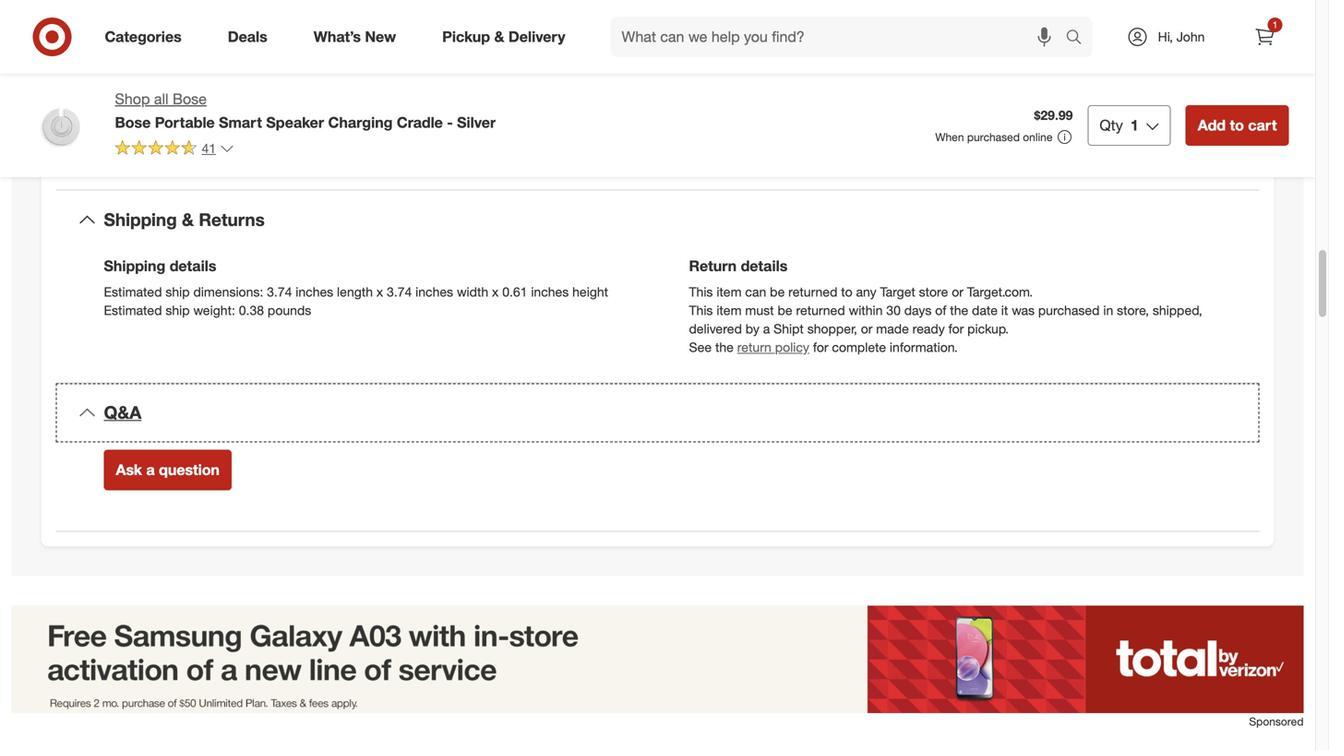 Task type: vqa. For each thing, say whether or not it's contained in the screenshot.
SMART
yes



Task type: locate. For each thing, give the bounding box(es) containing it.
0 vertical spatial shipping
[[104, 209, 177, 231]]

2 vertical spatial to
[[841, 284, 853, 300]]

deals link
[[212, 17, 291, 57]]

1 horizontal spatial purchased
[[1038, 302, 1100, 319]]

the down delivered
[[715, 339, 734, 355]]

shipping inside shipping details estimated ship dimensions: 3.74 inches length x 3.74 inches width x 0.61 inches height estimated ship weight: 0.38 pounds
[[104, 257, 165, 275]]

policy
[[775, 339, 809, 355]]

about
[[511, 146, 545, 163]]

portable
[[155, 113, 215, 131]]

bose down shop at the left of the page
[[115, 113, 151, 131]]

0 horizontal spatial inches
[[296, 284, 333, 300]]

1 horizontal spatial inches
[[416, 284, 453, 300]]

estimated left weight:
[[104, 302, 162, 319]]

know
[[477, 146, 508, 163]]

0 vertical spatial 1
[[1273, 19, 1278, 30]]

2 ship from the top
[[166, 302, 190, 319]]

shipped,
[[1153, 302, 1202, 319]]

shipping & returns
[[104, 209, 265, 231]]

0 horizontal spatial to
[[462, 146, 474, 163]]

details inside "return details this item can be returned to any target store or target.com. this item must be returned within 30 days of the date it was purchased in store, shipped, delivered by a shipt shopper, or made ready for pickup. see the return policy for complete information."
[[741, 257, 788, 275]]

2 shipping from the top
[[104, 257, 165, 275]]

what's new link
[[298, 17, 419, 57]]

above
[[207, 146, 242, 163]]

1 vertical spatial be
[[778, 302, 793, 319]]

2 inches from the left
[[416, 284, 453, 300]]

: left all in the top left of the page
[[141, 86, 145, 103]]

hi,
[[1158, 29, 1173, 45]]

for down shopper,
[[813, 339, 828, 355]]

item number (dpci) : 008-03-6800
[[104, 30, 309, 46]]

0 horizontal spatial the
[[115, 146, 133, 163]]

shipping for shipping details estimated ship dimensions: 3.74 inches length x 3.74 inches width x 0.61 inches height estimated ship weight: 0.38 pounds
[[104, 257, 165, 275]]

to right the want
[[462, 146, 474, 163]]

0 vertical spatial bose
[[173, 90, 207, 108]]

ship
[[166, 284, 190, 300], [166, 302, 190, 319]]

ship left dimensions:
[[166, 284, 190, 300]]

add to cart button
[[1186, 105, 1289, 146]]

origin : imported
[[104, 86, 202, 103]]

within
[[849, 302, 883, 319]]

purchased inside "return details this item can be returned to any target store or target.com. this item must be returned within 30 days of the date it was purchased in store, shipped, delivered by a shipt shopper, or made ready for pickup. see the return policy for complete information."
[[1038, 302, 1100, 319]]

1 vertical spatial &
[[182, 209, 194, 231]]

What can we help you find? suggestions appear below search field
[[611, 17, 1070, 57]]

inches left width
[[416, 284, 453, 300]]

1 horizontal spatial the
[[715, 339, 734, 355]]

0 horizontal spatial a
[[146, 461, 155, 479]]

details up dimensions:
[[170, 257, 216, 275]]

for
[[949, 321, 964, 337], [813, 339, 828, 355]]

1 horizontal spatial 3.74
[[387, 284, 412, 300]]

1 horizontal spatial :
[[227, 30, 230, 46]]

deals
[[228, 28, 267, 46]]

details down portable
[[165, 146, 203, 163]]

add to cart
[[1198, 116, 1277, 134]]

2 x from the left
[[492, 284, 499, 300]]

it.
[[548, 146, 559, 163]]

shopper,
[[807, 321, 857, 337]]

1 vertical spatial the
[[950, 302, 968, 319]]

details up can in the right top of the page
[[741, 257, 788, 275]]

1 right john
[[1273, 19, 1278, 30]]

1 vertical spatial purchased
[[1038, 302, 1100, 319]]

1 vertical spatial ship
[[166, 302, 190, 319]]

0 vertical spatial ship
[[166, 284, 190, 300]]

inches up pounds
[[296, 284, 333, 300]]

cart
[[1248, 116, 1277, 134]]

1 x from the left
[[377, 284, 383, 300]]

1 vertical spatial this
[[689, 302, 713, 319]]

add
[[1198, 116, 1226, 134]]

1 shipping from the top
[[104, 209, 177, 231]]

0.61
[[502, 284, 527, 300]]

3.74 up pounds
[[267, 284, 292, 300]]

item right if
[[137, 146, 162, 163]]

days
[[904, 302, 932, 319]]

pickup & delivery
[[442, 28, 565, 46]]

origin
[[104, 86, 141, 103]]

bose up portable
[[173, 90, 207, 108]]

item
[[104, 30, 131, 46]]

this up delivered
[[689, 302, 713, 319]]

new
[[365, 28, 396, 46]]

shipping
[[104, 209, 177, 231], [104, 257, 165, 275]]

or
[[335, 146, 346, 163], [952, 284, 964, 300], [861, 321, 873, 337]]

0 vertical spatial &
[[494, 28, 504, 46]]

a right by
[[763, 321, 770, 337]]

the right if
[[115, 146, 133, 163]]

2 vertical spatial item
[[717, 302, 742, 319]]

the
[[115, 146, 133, 163], [950, 302, 968, 319], [715, 339, 734, 355]]

0 horizontal spatial for
[[813, 339, 828, 355]]

to left any
[[841, 284, 853, 300]]

1 horizontal spatial to
[[841, 284, 853, 300]]

0 vertical spatial to
[[1230, 116, 1244, 134]]

to right add on the top right of the page
[[1230, 116, 1244, 134]]

this
[[689, 284, 713, 300], [689, 302, 713, 319]]

for right the "ready"
[[949, 321, 964, 337]]

1
[[1273, 19, 1278, 30], [1131, 116, 1139, 134]]

details
[[165, 146, 203, 163], [170, 257, 216, 275], [741, 257, 788, 275]]

be
[[770, 284, 785, 300], [778, 302, 793, 319]]

1 vertical spatial :
[[141, 86, 145, 103]]

shipping inside dropdown button
[[104, 209, 177, 231]]

to inside "return details this item can be returned to any target store or target.com. this item must be returned within 30 days of the date it was purchased in store, shipped, delivered by a shipt shopper, or made ready for pickup. see the return policy for complete information."
[[841, 284, 853, 300]]

or right store
[[952, 284, 964, 300]]

1 horizontal spatial or
[[861, 321, 873, 337]]

shipping down if
[[104, 209, 177, 231]]

details inside shipping details estimated ship dimensions: 3.74 inches length x 3.74 inches width x 0.61 inches height estimated ship weight: 0.38 pounds
[[170, 257, 216, 275]]

1 vertical spatial or
[[952, 284, 964, 300]]

purchased right the when
[[967, 130, 1020, 144]]

2 3.74 from the left
[[387, 284, 412, 300]]

purchased left the in
[[1038, 302, 1100, 319]]

ready
[[913, 321, 945, 337]]

categories
[[105, 28, 182, 46]]

0 horizontal spatial &
[[182, 209, 194, 231]]

sponsored region
[[12, 606, 1304, 750]]

qty 1
[[1100, 116, 1139, 134]]

imported
[[148, 86, 202, 103]]

x right the length on the left top
[[377, 284, 383, 300]]

41
[[202, 140, 216, 156]]

target
[[880, 284, 915, 300]]

this down return
[[689, 284, 713, 300]]

weight:
[[193, 302, 235, 319]]

store,
[[1117, 302, 1149, 319]]

speaker
[[266, 113, 324, 131]]

shipping down shipping & returns
[[104, 257, 165, 275]]

0 vertical spatial :
[[227, 30, 230, 46]]

return
[[737, 339, 772, 355]]

be up shipt
[[778, 302, 793, 319]]

3.74
[[267, 284, 292, 300], [387, 284, 412, 300]]

1 horizontal spatial &
[[494, 28, 504, 46]]

estimated
[[104, 284, 162, 300], [104, 302, 162, 319]]

2 estimated from the top
[[104, 302, 162, 319]]

a
[[763, 321, 770, 337], [146, 461, 155, 479]]

inches right the 0.61
[[531, 284, 569, 300]]

2 vertical spatial the
[[715, 339, 734, 355]]

&
[[494, 28, 504, 46], [182, 209, 194, 231]]

a right 'ask'
[[146, 461, 155, 479]]

2 horizontal spatial the
[[950, 302, 968, 319]]

to
[[1230, 116, 1244, 134], [462, 146, 474, 163], [841, 284, 853, 300]]

1 horizontal spatial for
[[949, 321, 964, 337]]

1 horizontal spatial x
[[492, 284, 499, 300]]

purchased
[[967, 130, 1020, 144], [1038, 302, 1100, 319]]

complete,
[[350, 146, 407, 163]]

or right accurate
[[335, 146, 346, 163]]

: left the 008-
[[227, 30, 230, 46]]

be right can in the right top of the page
[[770, 284, 785, 300]]

details for return
[[741, 257, 788, 275]]

0 vertical spatial this
[[689, 284, 713, 300]]

1 right qty
[[1131, 116, 1139, 134]]

shop all bose bose portable smart speaker charging cradle - silver
[[115, 90, 496, 131]]

2 horizontal spatial to
[[1230, 116, 1244, 134]]

all
[[154, 90, 169, 108]]

-
[[447, 113, 453, 131]]

1 vertical spatial 1
[[1131, 116, 1139, 134]]

or down within
[[861, 321, 873, 337]]

search
[[1057, 30, 1102, 48]]

estimated down shipping & returns
[[104, 284, 162, 300]]

made
[[876, 321, 909, 337]]

ship left weight:
[[166, 302, 190, 319]]

returned
[[788, 284, 838, 300], [796, 302, 845, 319]]

2 horizontal spatial inches
[[531, 284, 569, 300]]

item left can in the right top of the page
[[717, 284, 742, 300]]

item
[[137, 146, 162, 163], [717, 284, 742, 300], [717, 302, 742, 319]]

1 vertical spatial a
[[146, 461, 155, 479]]

bose
[[173, 90, 207, 108], [115, 113, 151, 131]]

0 vertical spatial purchased
[[967, 130, 1020, 144]]

delivered
[[689, 321, 742, 337]]

x left the 0.61
[[492, 284, 499, 300]]

0 vertical spatial a
[[763, 321, 770, 337]]

smart
[[219, 113, 262, 131]]

0 vertical spatial estimated
[[104, 284, 162, 300]]

the right of
[[950, 302, 968, 319]]

& inside dropdown button
[[182, 209, 194, 231]]

0 horizontal spatial bose
[[115, 113, 151, 131]]

1 vertical spatial estimated
[[104, 302, 162, 319]]

when purchased online
[[935, 130, 1053, 144]]

& left returns
[[182, 209, 194, 231]]

accurate
[[281, 146, 331, 163]]

& right pickup
[[494, 28, 504, 46]]

1 vertical spatial shipping
[[104, 257, 165, 275]]

0 horizontal spatial x
[[377, 284, 383, 300]]

item up delivered
[[717, 302, 742, 319]]

see
[[689, 339, 712, 355]]

1 this from the top
[[689, 284, 713, 300]]

1 horizontal spatial a
[[763, 321, 770, 337]]

3.74 right the length on the left top
[[387, 284, 412, 300]]

0 horizontal spatial 3.74
[[267, 284, 292, 300]]

if the item details above aren't accurate or complete, we want to know about it.
[[104, 146, 559, 163]]

0 vertical spatial or
[[335, 146, 346, 163]]

1 vertical spatial bose
[[115, 113, 151, 131]]



Task type: describe. For each thing, give the bounding box(es) containing it.
can
[[745, 284, 766, 300]]

silver
[[457, 113, 496, 131]]

1 inches from the left
[[296, 284, 333, 300]]

delivery
[[509, 28, 565, 46]]

returns
[[199, 209, 265, 231]]

john
[[1177, 29, 1205, 45]]

1 link
[[1245, 17, 1285, 57]]

0 vertical spatial the
[[115, 146, 133, 163]]

$29.99
[[1034, 107, 1073, 123]]

008-
[[234, 30, 261, 46]]

3 inches from the left
[[531, 284, 569, 300]]

0 vertical spatial be
[[770, 284, 785, 300]]

shipt
[[774, 321, 804, 337]]

2 vertical spatial or
[[861, 321, 873, 337]]

pickup & delivery link
[[427, 17, 588, 57]]

was
[[1012, 302, 1035, 319]]

shipping details estimated ship dimensions: 3.74 inches length x 3.74 inches width x 0.61 inches height estimated ship weight: 0.38 pounds
[[104, 257, 608, 319]]

6800
[[280, 30, 309, 46]]

shipping & returns button
[[56, 191, 1260, 250]]

0 vertical spatial for
[[949, 321, 964, 337]]

1 3.74 from the left
[[267, 284, 292, 300]]

store
[[919, 284, 948, 300]]

charging
[[328, 113, 393, 131]]

sponsored
[[1249, 715, 1304, 729]]

it
[[1001, 302, 1008, 319]]

ask a question button
[[104, 450, 232, 491]]

advertisement region
[[12, 606, 1304, 714]]

& for shipping
[[182, 209, 194, 231]]

ask a question
[[116, 461, 220, 479]]

1 estimated from the top
[[104, 284, 162, 300]]

03-
[[261, 30, 280, 46]]

by
[[746, 321, 760, 337]]

categories link
[[89, 17, 205, 57]]

return policy link
[[737, 339, 809, 355]]

question
[[159, 461, 220, 479]]

& for pickup
[[494, 28, 504, 46]]

what's new
[[314, 28, 396, 46]]

a inside ask a question button
[[146, 461, 155, 479]]

pickup
[[442, 28, 490, 46]]

hi, john
[[1158, 29, 1205, 45]]

1 vertical spatial for
[[813, 339, 828, 355]]

date
[[972, 302, 998, 319]]

in
[[1103, 302, 1113, 319]]

1 vertical spatial returned
[[796, 302, 845, 319]]

information.
[[890, 339, 958, 355]]

to inside button
[[1230, 116, 1244, 134]]

30
[[886, 302, 901, 319]]

number
[[135, 30, 184, 46]]

dimensions:
[[193, 284, 263, 300]]

want
[[431, 146, 459, 163]]

target.com.
[[967, 284, 1033, 300]]

we
[[411, 146, 427, 163]]

1 vertical spatial item
[[717, 284, 742, 300]]

0 horizontal spatial :
[[141, 86, 145, 103]]

shop
[[115, 90, 150, 108]]

ask
[[116, 461, 142, 479]]

0.38
[[239, 302, 264, 319]]

0 vertical spatial item
[[137, 146, 162, 163]]

aren't
[[246, 146, 277, 163]]

2 this from the top
[[689, 302, 713, 319]]

shipping for shipping & returns
[[104, 209, 177, 231]]

a inside "return details this item can be returned to any target store or target.com. this item must be returned within 30 days of the date it was purchased in store, shipped, delivered by a shipt shopper, or made ready for pickup. see the return policy for complete information."
[[763, 321, 770, 337]]

return
[[689, 257, 737, 275]]

length
[[337, 284, 373, 300]]

width
[[457, 284, 488, 300]]

complete
[[832, 339, 886, 355]]

when
[[935, 130, 964, 144]]

details for shipping
[[170, 257, 216, 275]]

1 horizontal spatial bose
[[173, 90, 207, 108]]

of
[[935, 302, 947, 319]]

0 vertical spatial returned
[[788, 284, 838, 300]]

2 horizontal spatial or
[[952, 284, 964, 300]]

1 vertical spatial to
[[462, 146, 474, 163]]

must
[[745, 302, 774, 319]]

1 horizontal spatial 1
[[1273, 19, 1278, 30]]

cradle
[[397, 113, 443, 131]]

0 horizontal spatial purchased
[[967, 130, 1020, 144]]

qty
[[1100, 116, 1123, 134]]

0 horizontal spatial or
[[335, 146, 346, 163]]

height
[[572, 284, 608, 300]]

if
[[104, 146, 111, 163]]

what's
[[314, 28, 361, 46]]

q&a button
[[56, 384, 1260, 442]]

online
[[1023, 130, 1053, 144]]

q&a
[[104, 402, 142, 423]]

(dpci)
[[187, 30, 227, 46]]

image of bose portable smart speaker charging cradle - silver image
[[26, 89, 100, 162]]

1 ship from the top
[[166, 284, 190, 300]]

0 horizontal spatial 1
[[1131, 116, 1139, 134]]

return details this item can be returned to any target store or target.com. this item must be returned within 30 days of the date it was purchased in store, shipped, delivered by a shipt shopper, or made ready for pickup. see the return policy for complete information.
[[689, 257, 1202, 355]]

pounds
[[268, 302, 311, 319]]

search button
[[1057, 17, 1102, 61]]



